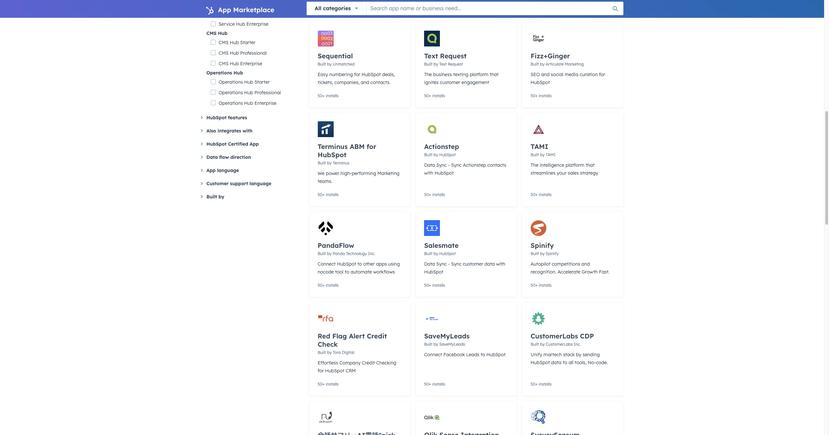 Task type: describe. For each thing, give the bounding box(es) containing it.
50 + installs for customerlabs
[[531, 382, 552, 387]]

+ for red
[[322, 382, 325, 387]]

50 + installs for sequential
[[318, 93, 339, 98]]

50 for pandaflow
[[318, 283, 322, 288]]

0 vertical spatial text
[[424, 52, 438, 60]]

facebook
[[443, 352, 465, 358]]

installs for sequential
[[326, 93, 339, 98]]

operations hub
[[206, 70, 243, 76]]

hubspot inside data sync - sync customer data with hubspot
[[424, 269, 443, 275]]

media
[[565, 72, 578, 78]]

hub for cms hub professional
[[230, 50, 239, 56]]

service for service hub professional
[[219, 11, 235, 17]]

tora
[[333, 351, 341, 355]]

built inside actionstep built by hubspot
[[424, 152, 433, 157]]

hub for service hub enterprise
[[236, 21, 245, 27]]

fizz+ginger built by articulate marketing
[[531, 52, 584, 67]]

abm
[[350, 143, 365, 151]]

companies,
[[334, 80, 359, 85]]

automate
[[351, 269, 372, 275]]

50 + installs for savemyleads
[[424, 382, 445, 387]]

pandaflow built by panda technology inc.
[[318, 242, 375, 256]]

check
[[318, 341, 338, 349]]

unify
[[531, 352, 542, 358]]

actionstep built by hubspot
[[424, 143, 459, 157]]

by inside dropdown button
[[219, 194, 224, 200]]

easy
[[318, 72, 328, 78]]

numbering
[[329, 72, 353, 78]]

installs for customerlabs
[[539, 382, 552, 387]]

hubspot inside easy numbering for hubspot deals, tickets, companies, and contacts.
[[362, 72, 381, 78]]

built by button
[[201, 193, 299, 201]]

service hub professional
[[219, 11, 273, 17]]

built inside "fizz+ginger built by articulate marketing"
[[531, 62, 539, 67]]

to right tool
[[345, 269, 349, 275]]

curation
[[580, 72, 598, 78]]

by inside "savemyleads built by savemyleads"
[[434, 342, 438, 347]]

customer
[[206, 181, 229, 187]]

ignites
[[424, 80, 439, 85]]

performing
[[352, 171, 376, 177]]

data sync - sync customer data with hubspot
[[424, 261, 505, 275]]

50 for fizz+ginger
[[531, 93, 535, 98]]

hubspot right leads
[[486, 352, 506, 358]]

inc. for customerlabs
[[574, 342, 581, 347]]

code.
[[596, 360, 608, 366]]

social
[[551, 72, 563, 78]]

nocode
[[318, 269, 334, 275]]

unify martech stack by sending hubspot data to all tools, no-code.
[[531, 352, 608, 366]]

cms for cms hub enterprise
[[219, 61, 229, 67]]

50 for terminus
[[318, 192, 322, 197]]

data flow direction
[[206, 154, 251, 160]]

by inside sequential built by unmatched
[[327, 62, 332, 67]]

1 vertical spatial customerlabs
[[546, 342, 573, 347]]

all
[[569, 360, 574, 366]]

operations for operations hub starter
[[219, 79, 243, 85]]

professional for operations hub professional
[[254, 90, 281, 96]]

professional for cms hub professional
[[240, 50, 267, 56]]

by inside actionstep built by hubspot
[[434, 152, 438, 157]]

leads
[[466, 352, 479, 358]]

for inside seo and social media curation for hubspot
[[599, 72, 605, 78]]

operations for operations hub
[[206, 70, 232, 76]]

all categories button
[[306, 2, 366, 15]]

seo and social media curation for hubspot
[[531, 72, 605, 85]]

direction
[[230, 154, 251, 160]]

built inside pandaflow built by panda technology inc.
[[318, 252, 326, 256]]

- for salesmate
[[448, 261, 450, 267]]

cms for cms hub professional
[[219, 50, 229, 56]]

built inside "savemyleads built by savemyleads"
[[424, 342, 433, 347]]

installs for tami
[[539, 192, 552, 197]]

installs for red
[[326, 382, 339, 387]]

data for salesmate
[[424, 261, 435, 267]]

hub for service hub professional
[[236, 11, 245, 17]]

with for salesmate
[[496, 261, 505, 267]]

data for actionstep
[[424, 162, 435, 168]]

1 vertical spatial app
[[250, 141, 259, 147]]

hub for cms hub
[[218, 30, 227, 36]]

we power high-performing marketing teams.
[[318, 171, 399, 185]]

marketplace
[[233, 6, 274, 14]]

operations hub professional
[[219, 90, 281, 96]]

that inside the business texting platform that ignites customer engagement
[[490, 72, 499, 78]]

compatible hubspot plans group
[[206, 0, 299, 109]]

savemyleads built by savemyleads
[[424, 332, 470, 347]]

app for app language
[[206, 168, 216, 174]]

50 + installs for spinify
[[531, 283, 552, 288]]

streamlines
[[531, 170, 556, 176]]

app language
[[206, 168, 239, 174]]

50 + installs for pandaflow
[[318, 283, 339, 288]]

enterprise for service hub enterprise
[[246, 21, 268, 27]]

professional for service hub professional
[[246, 11, 273, 17]]

operations for operations hub enterprise
[[219, 100, 243, 106]]

+ for salesmate
[[429, 283, 431, 288]]

connect for savemyleads
[[424, 352, 442, 358]]

cms hub
[[206, 30, 227, 36]]

by inside "spinify built by spinify"
[[540, 252, 545, 256]]

caret image for also integrates with
[[201, 129, 202, 132]]

50 for red
[[318, 382, 322, 387]]

tool
[[335, 269, 343, 275]]

by inside salesmate built by hubspot
[[434, 252, 438, 256]]

hubspot certified app
[[206, 141, 259, 147]]

hubspot inside terminus abm for hubspot built by terminus
[[318, 151, 346, 159]]

50 for tami
[[531, 192, 535, 197]]

0 horizontal spatial language
[[217, 168, 239, 174]]

autopilot competitions and recognition. accelerate growth fast.
[[531, 261, 610, 275]]

red flag alert credit check built by tora digital
[[318, 332, 387, 355]]

also integrates with button
[[201, 127, 299, 135]]

flow
[[219, 154, 229, 160]]

connect for pandaflow
[[318, 261, 336, 267]]

50 + installs for terminus
[[318, 192, 339, 197]]

50 + installs for actionstep
[[424, 192, 445, 197]]

articulate
[[546, 62, 564, 67]]

+ for savemyleads
[[429, 382, 431, 387]]

50 for salesmate
[[424, 283, 429, 288]]

1 vertical spatial terminus
[[333, 161, 349, 166]]

credit inside red flag alert credit check built by tora digital
[[367, 332, 387, 341]]

hub for operations hub enterprise
[[244, 100, 253, 106]]

hub for operations hub professional
[[244, 90, 253, 96]]

cms hub professional
[[219, 50, 267, 56]]

fizz+ginger
[[531, 52, 570, 60]]

effortless
[[318, 360, 338, 366]]

+ for customerlabs
[[535, 382, 538, 387]]

categories
[[323, 5, 351, 12]]

starter for cms hub starter
[[240, 40, 255, 46]]

installs for savemyleads
[[432, 382, 445, 387]]

the intelligence platform that streamlines your sales strategy
[[531, 162, 598, 176]]

with inside dropdown button
[[243, 128, 252, 134]]

credit inside effortless company credit checking for hubspot crm
[[362, 360, 375, 366]]

crm
[[346, 368, 356, 374]]

platform inside "the intelligence platform that streamlines your sales strategy"
[[566, 162, 584, 168]]

red
[[318, 332, 330, 341]]

for inside effortless company credit checking for hubspot crm
[[318, 368, 324, 374]]

hubspot certified app button
[[201, 140, 299, 148]]

operations hub starter
[[219, 79, 270, 85]]

installs for fizz+ginger
[[539, 93, 552, 98]]

connect hubspot to other apps using nocode tool to automate workflows
[[318, 261, 400, 275]]

high-
[[341, 171, 352, 177]]

digital
[[342, 351, 354, 355]]

sequential
[[318, 52, 353, 60]]

cms for cms hub starter
[[219, 40, 229, 46]]

all categories
[[315, 5, 351, 12]]

50 for customerlabs
[[531, 382, 535, 387]]

hubspot down also on the top left of page
[[206, 141, 227, 147]]

by inside pandaflow built by panda technology inc.
[[327, 252, 332, 256]]

built inside sequential built by unmatched
[[318, 62, 326, 67]]

salesmate
[[424, 242, 459, 250]]

service hub starter
[[219, 0, 262, 6]]

support
[[230, 181, 248, 187]]

50 for spinify
[[531, 283, 535, 288]]

recognition.
[[531, 269, 556, 275]]

app language button
[[201, 167, 299, 175]]

marketing for fizz+ginger
[[565, 62, 584, 67]]

hubspot inside seo and social media curation for hubspot
[[531, 80, 550, 85]]

50 + installs for red
[[318, 382, 339, 387]]

to right leads
[[481, 352, 485, 358]]

autopilot
[[531, 261, 551, 267]]

operations for operations hub professional
[[219, 90, 243, 96]]

caret image for data flow direction
[[201, 156, 202, 159]]

app for app marketplace
[[218, 6, 231, 14]]

hub for cms hub enterprise
[[230, 61, 239, 67]]

data inside dropdown button
[[206, 154, 218, 160]]

service hub enterprise
[[219, 21, 268, 27]]

+ for tami
[[535, 192, 538, 197]]

customer support language button
[[201, 180, 299, 188]]

built inside terminus abm for hubspot built by terminus
[[318, 161, 326, 166]]

hubspot up also on the top left of page
[[206, 115, 227, 121]]

enterprise for operations hub enterprise
[[254, 100, 277, 106]]

starter for service hub starter
[[246, 0, 262, 6]]

tami built by tami
[[531, 143, 556, 157]]

sending
[[583, 352, 600, 358]]

+ for actionstep
[[429, 192, 431, 197]]

contacts.
[[370, 80, 390, 85]]

hub for operations hub
[[234, 70, 243, 76]]

savemyleads inside "savemyleads built by savemyleads"
[[439, 342, 465, 347]]

technology
[[346, 252, 367, 256]]

installs for terminus
[[326, 192, 339, 197]]

customer inside the business texting platform that ignites customer engagement
[[440, 80, 460, 85]]

pandaflow
[[318, 242, 354, 250]]

workflows
[[373, 269, 395, 275]]

by inside tami built by tami
[[540, 152, 545, 157]]

texting
[[453, 72, 468, 78]]

50 + installs for salesmate
[[424, 283, 445, 288]]

hubspot features button
[[201, 114, 299, 122]]

1 vertical spatial tami
[[546, 152, 556, 157]]

martech
[[544, 352, 562, 358]]

hub for service hub starter
[[236, 0, 245, 6]]

installs for spinify
[[539, 283, 552, 288]]



Task type: vqa. For each thing, say whether or not it's contained in the screenshot.
Fast.
yes



Task type: locate. For each thing, give the bounding box(es) containing it.
also integrates with
[[206, 128, 252, 134]]

and
[[541, 72, 550, 78], [361, 80, 369, 85], [582, 261, 590, 267]]

hubspot down seo
[[531, 80, 550, 85]]

data
[[485, 261, 495, 267], [551, 360, 562, 366]]

+
[[322, 3, 325, 8], [429, 3, 431, 8], [535, 3, 538, 8], [322, 93, 325, 98], [429, 93, 431, 98], [535, 93, 538, 98], [322, 192, 325, 197], [429, 192, 431, 197], [535, 192, 538, 197], [322, 283, 325, 288], [429, 283, 431, 288], [535, 283, 538, 288], [322, 382, 325, 387], [429, 382, 431, 387], [535, 382, 538, 387]]

operations down cms hub enterprise
[[206, 70, 232, 76]]

caret image for customer support language
[[201, 182, 202, 185]]

the for request
[[424, 72, 432, 78]]

caret image inside built by dropdown button
[[201, 195, 202, 198]]

0 vertical spatial with
[[243, 128, 252, 134]]

starter up operations hub professional
[[254, 79, 270, 85]]

service for service hub enterprise
[[219, 21, 235, 27]]

caret image left customer
[[201, 182, 202, 185]]

2 vertical spatial caret image
[[201, 182, 202, 185]]

0 horizontal spatial customer
[[440, 80, 460, 85]]

1 vertical spatial language
[[250, 181, 271, 187]]

1 caret image from the top
[[201, 156, 202, 159]]

operations
[[206, 70, 232, 76], [219, 79, 243, 85], [219, 90, 243, 96], [219, 100, 243, 106]]

built inside red flag alert credit check built by tora digital
[[318, 351, 326, 355]]

to left the all
[[563, 360, 567, 366]]

2 vertical spatial service
[[219, 21, 235, 27]]

text
[[424, 52, 438, 60], [439, 62, 447, 67]]

sync
[[436, 162, 447, 168], [451, 162, 462, 168], [436, 261, 447, 267], [451, 261, 462, 267]]

1 vertical spatial connect
[[424, 352, 442, 358]]

0 horizontal spatial the
[[424, 72, 432, 78]]

inc. up 'other'
[[368, 252, 375, 256]]

power
[[326, 171, 339, 177]]

salesmate built by hubspot
[[424, 242, 459, 256]]

- inside data sync - sync customer data with hubspot
[[448, 261, 450, 267]]

operations down operations hub
[[219, 79, 243, 85]]

0 vertical spatial inc.
[[368, 252, 375, 256]]

apps
[[376, 261, 387, 267]]

marketing
[[565, 62, 584, 67], [377, 171, 399, 177]]

+ for pandaflow
[[322, 283, 325, 288]]

hub
[[236, 0, 245, 6], [236, 11, 245, 17], [236, 21, 245, 27], [218, 30, 227, 36], [230, 40, 239, 46], [230, 50, 239, 56], [230, 61, 239, 67], [234, 70, 243, 76], [244, 79, 253, 85], [244, 90, 253, 96], [244, 100, 253, 106]]

+ for terminus
[[322, 192, 325, 197]]

service up service hub professional
[[219, 0, 235, 6]]

cms for cms hub
[[206, 30, 217, 36]]

customer inside data sync - sync customer data with hubspot
[[463, 261, 483, 267]]

data inside the unify martech stack by sending hubspot data to all tools, no-code.
[[551, 360, 562, 366]]

0 horizontal spatial inc.
[[368, 252, 375, 256]]

hubspot up power
[[318, 151, 346, 159]]

hubspot inside actionstep built by hubspot
[[439, 152, 456, 157]]

with for actionstep
[[424, 170, 433, 176]]

1 horizontal spatial the
[[531, 162, 538, 168]]

marketing up media
[[565, 62, 584, 67]]

app marketplace
[[218, 6, 274, 14]]

by up tools,
[[576, 352, 581, 358]]

2 caret image from the top
[[201, 129, 202, 132]]

2 caret image from the top
[[201, 169, 202, 172]]

data
[[206, 154, 218, 160], [424, 162, 435, 168], [424, 261, 435, 267]]

the inside "the intelligence platform that streamlines your sales strategy"
[[531, 162, 538, 168]]

credit left checking
[[362, 360, 375, 366]]

terminus up high-
[[333, 161, 349, 166]]

professional up service hub enterprise
[[246, 11, 273, 17]]

alert
[[349, 332, 365, 341]]

1 service from the top
[[219, 0, 235, 6]]

tools,
[[575, 360, 587, 366]]

caret image
[[201, 116, 202, 119], [201, 129, 202, 132], [201, 143, 202, 146], [201, 195, 202, 198]]

2 - from the top
[[448, 261, 450, 267]]

+ for fizz+ginger
[[535, 93, 538, 98]]

built inside "spinify built by spinify"
[[531, 252, 539, 256]]

1 horizontal spatial app
[[218, 6, 231, 14]]

teams.
[[318, 179, 332, 185]]

0 vertical spatial enterprise
[[246, 21, 268, 27]]

installs for actionstep
[[432, 192, 445, 197]]

business
[[433, 72, 452, 78]]

enterprise
[[246, 21, 268, 27], [240, 61, 262, 67], [254, 100, 277, 106]]

data down actionstep built by hubspot
[[424, 162, 435, 168]]

hubspot down unify
[[531, 360, 550, 366]]

1 caret image from the top
[[201, 116, 202, 119]]

connect inside connect hubspot to other apps using nocode tool to automate workflows
[[318, 261, 336, 267]]

flag
[[332, 332, 347, 341]]

hub down cms hub starter
[[230, 50, 239, 56]]

0 vertical spatial professional
[[246, 11, 273, 17]]

2 vertical spatial with
[[496, 261, 505, 267]]

language down app language dropdown button
[[250, 181, 271, 187]]

terminus abm for hubspot built by terminus
[[318, 143, 376, 166]]

inc. down 'cdp'
[[574, 342, 581, 347]]

0 vertical spatial customer
[[440, 80, 460, 85]]

by inside text request built by text request
[[434, 62, 438, 67]]

credit right alert
[[367, 332, 387, 341]]

also
[[206, 128, 216, 134]]

language
[[217, 168, 239, 174], [250, 181, 271, 187]]

tickets,
[[318, 80, 333, 85]]

50 for actionstep
[[424, 192, 429, 197]]

marketing for we
[[377, 171, 399, 177]]

by down fizz+ginger
[[540, 62, 545, 67]]

hubspot up contacts. at the top of page
[[362, 72, 381, 78]]

and inside autopilot competitions and recognition. accelerate growth fast.
[[582, 261, 590, 267]]

actionstep inside data sync - sync actionstep contacts with hubspot
[[463, 162, 486, 168]]

by up business
[[434, 62, 438, 67]]

stack
[[563, 352, 575, 358]]

by up connect facebook leads to hubspot
[[434, 342, 438, 347]]

0 vertical spatial marketing
[[565, 62, 584, 67]]

0 vertical spatial request
[[440, 52, 467, 60]]

0 horizontal spatial platform
[[470, 72, 488, 78]]

professional
[[246, 11, 273, 17], [240, 50, 267, 56], [254, 90, 281, 96]]

customerlabs cdp built by customerlabs inc.
[[531, 332, 594, 347]]

to inside the unify martech stack by sending hubspot data to all tools, no-code.
[[563, 360, 567, 366]]

for inside terminus abm for hubspot built by terminus
[[367, 143, 376, 151]]

intelligence
[[540, 162, 564, 168]]

0 vertical spatial starter
[[246, 0, 262, 6]]

by down customer
[[219, 194, 224, 200]]

built inside customerlabs cdp built by customerlabs inc.
[[531, 342, 539, 347]]

starter up cms hub professional
[[240, 40, 255, 46]]

data inside data sync - sync actionstep contacts with hubspot
[[424, 162, 435, 168]]

1 vertical spatial caret image
[[201, 169, 202, 172]]

0 vertical spatial platform
[[470, 72, 488, 78]]

50 for text
[[424, 93, 429, 98]]

built inside text request built by text request
[[424, 62, 433, 67]]

platform up sales
[[566, 162, 584, 168]]

customerlabs
[[531, 332, 578, 341], [546, 342, 573, 347]]

spinify built by spinify
[[531, 242, 559, 256]]

hub up cms hub starter
[[218, 30, 227, 36]]

hubspot down salesmate built by hubspot
[[424, 269, 443, 275]]

1 horizontal spatial text
[[439, 62, 447, 67]]

installs for text
[[432, 93, 445, 98]]

1 vertical spatial customer
[[463, 261, 483, 267]]

the inside the business texting platform that ignites customer engagement
[[424, 72, 432, 78]]

fast.
[[599, 269, 610, 275]]

hubspot up tool
[[337, 261, 356, 267]]

and right seo
[[541, 72, 550, 78]]

app up data flow direction dropdown button
[[250, 141, 259, 147]]

3 caret image from the top
[[201, 182, 202, 185]]

+ for text
[[429, 93, 431, 98]]

with
[[243, 128, 252, 134], [424, 170, 433, 176], [496, 261, 505, 267]]

1 - from the top
[[448, 162, 450, 168]]

1 vertical spatial that
[[586, 162, 595, 168]]

and left contacts. at the top of page
[[361, 80, 369, 85]]

for inside easy numbering for hubspot deals, tickets, companies, and contacts.
[[354, 72, 360, 78]]

request
[[440, 52, 467, 60], [448, 62, 463, 67]]

1 vertical spatial and
[[361, 80, 369, 85]]

hubspot inside the unify martech stack by sending hubspot data to all tools, no-code.
[[531, 360, 550, 366]]

the for built
[[531, 162, 538, 168]]

integrates
[[218, 128, 241, 134]]

0 vertical spatial language
[[217, 168, 239, 174]]

1 vertical spatial marketing
[[377, 171, 399, 177]]

hubspot down actionstep built by hubspot
[[435, 170, 454, 176]]

0 horizontal spatial that
[[490, 72, 499, 78]]

app up service hub enterprise
[[218, 6, 231, 14]]

50 + installs for tami
[[531, 192, 552, 197]]

built inside salesmate built by hubspot
[[424, 252, 433, 256]]

built
[[318, 62, 326, 67], [424, 62, 433, 67], [531, 62, 539, 67], [424, 152, 433, 157], [531, 152, 539, 157], [318, 161, 326, 166], [206, 194, 217, 200], [318, 252, 326, 256], [424, 252, 433, 256], [531, 252, 539, 256], [424, 342, 433, 347], [531, 342, 539, 347], [318, 351, 326, 355]]

enterprise for cms hub enterprise
[[240, 61, 262, 67]]

with inside data sync - sync customer data with hubspot
[[496, 261, 505, 267]]

0 vertical spatial app
[[218, 6, 231, 14]]

1 horizontal spatial that
[[586, 162, 595, 168]]

actionstep left contacts
[[463, 162, 486, 168]]

2 vertical spatial data
[[424, 261, 435, 267]]

1 horizontal spatial platform
[[566, 162, 584, 168]]

platform inside the business texting platform that ignites customer engagement
[[470, 72, 488, 78]]

caret image inside the hubspot certified app dropdown button
[[201, 143, 202, 146]]

connect up nocode
[[318, 261, 336, 267]]

+ for spinify
[[535, 283, 538, 288]]

2 vertical spatial enterprise
[[254, 100, 277, 106]]

operations up hubspot features
[[219, 100, 243, 106]]

by up power
[[327, 161, 332, 166]]

hub up operations hub professional
[[244, 79, 253, 85]]

platform up engagement
[[470, 72, 488, 78]]

contacts
[[487, 162, 506, 168]]

1 vertical spatial savemyleads
[[439, 342, 465, 347]]

engagement
[[462, 80, 489, 85]]

service up cms hub
[[219, 21, 235, 27]]

starter
[[246, 0, 262, 6], [240, 40, 255, 46], [254, 79, 270, 85]]

1 vertical spatial data
[[551, 360, 562, 366]]

starter for operations hub starter
[[254, 79, 270, 85]]

text request built by text request
[[424, 52, 467, 67]]

by
[[327, 62, 332, 67], [434, 62, 438, 67], [540, 62, 545, 67], [434, 152, 438, 157], [540, 152, 545, 157], [327, 161, 332, 166], [219, 194, 224, 200], [327, 252, 332, 256], [434, 252, 438, 256], [540, 252, 545, 256], [434, 342, 438, 347], [540, 342, 545, 347], [327, 351, 332, 355], [576, 352, 581, 358]]

terminus
[[318, 143, 348, 151], [333, 161, 349, 166]]

unmatched
[[333, 62, 355, 67]]

by inside the unify martech stack by sending hubspot data to all tools, no-code.
[[576, 352, 581, 358]]

data flow direction button
[[201, 153, 299, 161]]

0 horizontal spatial connect
[[318, 261, 336, 267]]

by up autopilot
[[540, 252, 545, 256]]

caret image for app language
[[201, 169, 202, 172]]

by inside customerlabs cdp built by customerlabs inc.
[[540, 342, 545, 347]]

installs for pandaflow
[[326, 283, 339, 288]]

0 horizontal spatial marketing
[[377, 171, 399, 177]]

by left panda at the bottom
[[327, 252, 332, 256]]

terminus left abm
[[318, 143, 348, 151]]

installs for salesmate
[[432, 283, 445, 288]]

1 vertical spatial the
[[531, 162, 538, 168]]

caret image left flow
[[201, 156, 202, 159]]

1 horizontal spatial connect
[[424, 352, 442, 358]]

4 caret image from the top
[[201, 195, 202, 198]]

no-
[[588, 360, 596, 366]]

0 vertical spatial and
[[541, 72, 550, 78]]

the up streamlines
[[531, 162, 538, 168]]

0 vertical spatial tami
[[531, 143, 548, 151]]

enterprise down operations hub professional
[[254, 100, 277, 106]]

built by
[[206, 194, 224, 200]]

1 vertical spatial data
[[424, 162, 435, 168]]

hub down operations hub professional
[[244, 100, 253, 106]]

2 horizontal spatial and
[[582, 261, 590, 267]]

- inside data sync - sync actionstep contacts with hubspot
[[448, 162, 450, 168]]

- for actionstep
[[448, 162, 450, 168]]

0 vertical spatial that
[[490, 72, 499, 78]]

1 vertical spatial text
[[439, 62, 447, 67]]

cms hub starter
[[219, 40, 255, 46]]

0 vertical spatial the
[[424, 72, 432, 78]]

customer
[[440, 80, 460, 85], [463, 261, 483, 267]]

by up unify
[[540, 342, 545, 347]]

0 vertical spatial actionstep
[[424, 143, 459, 151]]

hubspot up data sync - sync actionstep contacts with hubspot
[[439, 152, 456, 157]]

by inside terminus abm for hubspot built by terminus
[[327, 161, 332, 166]]

1 vertical spatial platform
[[566, 162, 584, 168]]

hubspot features
[[206, 115, 247, 121]]

sequential built by unmatched
[[318, 52, 355, 67]]

0 vertical spatial spinify
[[531, 242, 554, 250]]

actionstep up data sync - sync actionstep contacts with hubspot
[[424, 143, 459, 151]]

for right curation at the right top of the page
[[599, 72, 605, 78]]

app up customer
[[206, 168, 216, 174]]

all
[[315, 5, 321, 12]]

1 horizontal spatial marketing
[[565, 62, 584, 67]]

for down effortless
[[318, 368, 324, 374]]

1 vertical spatial with
[[424, 170, 433, 176]]

by inside "fizz+ginger built by articulate marketing"
[[540, 62, 545, 67]]

hubspot inside connect hubspot to other apps using nocode tool to automate workflows
[[337, 261, 356, 267]]

1 horizontal spatial and
[[541, 72, 550, 78]]

data sync - sync actionstep contacts with hubspot
[[424, 162, 506, 176]]

cms hub enterprise
[[219, 61, 262, 67]]

data inside data sync - sync customer data with hubspot
[[485, 261, 495, 267]]

0 horizontal spatial with
[[243, 128, 252, 134]]

0 vertical spatial savemyleads
[[424, 332, 470, 341]]

caret image inside hubspot features dropdown button
[[201, 116, 202, 119]]

for
[[354, 72, 360, 78], [599, 72, 605, 78], [367, 143, 376, 151], [318, 368, 324, 374]]

1 vertical spatial -
[[448, 261, 450, 267]]

3 caret image from the top
[[201, 143, 202, 146]]

caret image
[[201, 156, 202, 159], [201, 169, 202, 172], [201, 182, 202, 185]]

caret image inside app language dropdown button
[[201, 169, 202, 172]]

built inside dropdown button
[[206, 194, 217, 200]]

hub up service hub professional
[[236, 0, 245, 6]]

hub for cms hub starter
[[230, 40, 239, 46]]

0 horizontal spatial and
[[361, 80, 369, 85]]

0 vertical spatial data
[[485, 261, 495, 267]]

1 vertical spatial spinify
[[546, 252, 559, 256]]

the
[[424, 72, 432, 78], [531, 162, 538, 168]]

seo
[[531, 72, 540, 78]]

caret image left the app language
[[201, 169, 202, 172]]

0 vertical spatial credit
[[367, 332, 387, 341]]

2 vertical spatial starter
[[254, 79, 270, 85]]

1 vertical spatial actionstep
[[463, 162, 486, 168]]

strategy
[[580, 170, 598, 176]]

1 horizontal spatial with
[[424, 170, 433, 176]]

company
[[340, 360, 361, 366]]

hub down service hub starter
[[236, 11, 245, 17]]

0 vertical spatial caret image
[[201, 156, 202, 159]]

service for service hub starter
[[219, 0, 235, 6]]

tami
[[531, 143, 548, 151], [546, 152, 556, 157]]

1 vertical spatial inc.
[[574, 342, 581, 347]]

data down salesmate built by hubspot
[[424, 261, 435, 267]]

the up the ignites
[[424, 72, 432, 78]]

0 vertical spatial data
[[206, 154, 218, 160]]

1 vertical spatial professional
[[240, 50, 267, 56]]

caret image inside data flow direction dropdown button
[[201, 156, 202, 159]]

hub down cms hub enterprise
[[234, 70, 243, 76]]

1 horizontal spatial inc.
[[574, 342, 581, 347]]

by down 'sequential'
[[327, 62, 332, 67]]

enterprise down cms hub professional
[[240, 61, 262, 67]]

data inside data sync - sync customer data with hubspot
[[424, 261, 435, 267]]

0 vertical spatial connect
[[318, 261, 336, 267]]

inc. for pandaflow
[[368, 252, 375, 256]]

1 vertical spatial service
[[219, 11, 235, 17]]

by down salesmate on the right bottom of the page
[[434, 252, 438, 256]]

0 vertical spatial -
[[448, 162, 450, 168]]

hub up operations hub
[[230, 61, 239, 67]]

cdp
[[580, 332, 594, 341]]

using
[[388, 261, 400, 267]]

hub up cms hub professional
[[230, 40, 239, 46]]

and inside seo and social media curation for hubspot
[[541, 72, 550, 78]]

0 horizontal spatial text
[[424, 52, 438, 60]]

service
[[219, 0, 235, 6], [219, 11, 235, 17], [219, 21, 235, 27]]

hubspot down salesmate on the right bottom of the page
[[439, 252, 456, 256]]

platform
[[470, 72, 488, 78], [566, 162, 584, 168]]

hubspot
[[362, 72, 381, 78], [531, 80, 550, 85], [206, 115, 227, 121], [206, 141, 227, 147], [318, 151, 346, 159], [439, 152, 456, 157], [435, 170, 454, 176], [439, 252, 456, 256], [337, 261, 356, 267], [424, 269, 443, 275], [486, 352, 506, 358], [531, 360, 550, 366], [325, 368, 344, 374]]

hub for operations hub starter
[[244, 79, 253, 85]]

to up automate
[[358, 261, 362, 267]]

2 vertical spatial professional
[[254, 90, 281, 96]]

1 vertical spatial enterprise
[[240, 61, 262, 67]]

hub down service hub professional
[[236, 21, 245, 27]]

built inside tami built by tami
[[531, 152, 539, 157]]

credit
[[367, 332, 387, 341], [362, 360, 375, 366]]

caret image inside customer support language dropdown button
[[201, 182, 202, 185]]

hubspot inside effortless company credit checking for hubspot crm
[[325, 368, 344, 374]]

that inside "the intelligence platform that streamlines your sales strategy"
[[586, 162, 595, 168]]

professional up cms hub enterprise
[[240, 50, 267, 56]]

2 service from the top
[[219, 11, 235, 17]]

3 service from the top
[[219, 21, 235, 27]]

1 horizontal spatial customer
[[463, 261, 483, 267]]

1 vertical spatial request
[[448, 62, 463, 67]]

- down salesmate built by hubspot
[[448, 261, 450, 267]]

50 for savemyleads
[[424, 382, 429, 387]]

language down data flow direction
[[217, 168, 239, 174]]

caret image for hubspot features
[[201, 116, 202, 119]]

and up growth
[[582, 261, 590, 267]]

service down service hub starter
[[219, 11, 235, 17]]

connect down "savemyleads built by savemyleads"
[[424, 352, 442, 358]]

by up data sync - sync actionstep contacts with hubspot
[[434, 152, 438, 157]]

deals,
[[382, 72, 395, 78]]

marketing inside "fizz+ginger built by articulate marketing"
[[565, 62, 584, 67]]

1 vertical spatial credit
[[362, 360, 375, 366]]

- down actionstep built by hubspot
[[448, 162, 450, 168]]

connect
[[318, 261, 336, 267], [424, 352, 442, 358]]

0 vertical spatial terminus
[[318, 143, 348, 151]]

inc. inside customerlabs cdp built by customerlabs inc.
[[574, 342, 581, 347]]

+ for sequential
[[322, 93, 325, 98]]

50 + installs for fizz+ginger
[[531, 93, 552, 98]]

hub up operations hub enterprise
[[244, 90, 253, 96]]

caret image for built by
[[201, 195, 202, 198]]

1 horizontal spatial data
[[551, 360, 562, 366]]

caret image inside "also integrates with" dropdown button
[[201, 129, 202, 132]]

2 horizontal spatial app
[[250, 141, 259, 147]]

by inside red flag alert credit check built by tora digital
[[327, 351, 332, 355]]

for up 'companies,'
[[354, 72, 360, 78]]

50 + installs for text
[[424, 93, 445, 98]]

by up intelligence
[[540, 152, 545, 157]]

caret image for hubspot certified app
[[201, 143, 202, 146]]

starter up service hub professional
[[246, 0, 262, 6]]

1 horizontal spatial language
[[250, 181, 271, 187]]

0 vertical spatial service
[[219, 0, 235, 6]]

1 horizontal spatial actionstep
[[463, 162, 486, 168]]

0 horizontal spatial data
[[485, 261, 495, 267]]

by left tora
[[327, 351, 332, 355]]

marketing inside 'we power high-performing marketing teams.'
[[377, 171, 399, 177]]

operations down 'operations hub starter'
[[219, 90, 243, 96]]

the business texting platform that ignites customer engagement
[[424, 72, 499, 85]]

1 vertical spatial starter
[[240, 40, 255, 46]]

Search app name or business need... search field
[[367, 2, 623, 15]]

2 vertical spatial app
[[206, 168, 216, 174]]

inc. inside pandaflow built by panda technology inc.
[[368, 252, 375, 256]]

easy numbering for hubspot deals, tickets, companies, and contacts.
[[318, 72, 395, 85]]

effortless company credit checking for hubspot crm
[[318, 360, 396, 374]]

for right abm
[[367, 143, 376, 151]]

sales
[[568, 170, 579, 176]]

0 horizontal spatial actionstep
[[424, 143, 459, 151]]

hubspot inside data sync - sync actionstep contacts with hubspot
[[435, 170, 454, 176]]

50 for sequential
[[318, 93, 322, 98]]

and inside easy numbering for hubspot deals, tickets, companies, and contacts.
[[361, 80, 369, 85]]

operations hub enterprise
[[219, 100, 277, 106]]

hubspot inside salesmate built by hubspot
[[439, 252, 456, 256]]

actionstep
[[424, 143, 459, 151], [463, 162, 486, 168]]

0 vertical spatial customerlabs
[[531, 332, 578, 341]]

enterprise down marketplace
[[246, 21, 268, 27]]

data left flow
[[206, 154, 218, 160]]

with inside data sync - sync actionstep contacts with hubspot
[[424, 170, 433, 176]]

0 horizontal spatial app
[[206, 168, 216, 174]]

marketing right performing
[[377, 171, 399, 177]]

professional up operations hub enterprise
[[254, 90, 281, 96]]

hubspot down effortless
[[325, 368, 344, 374]]

features
[[228, 115, 247, 121]]

2 vertical spatial and
[[582, 261, 590, 267]]

2 horizontal spatial with
[[496, 261, 505, 267]]



